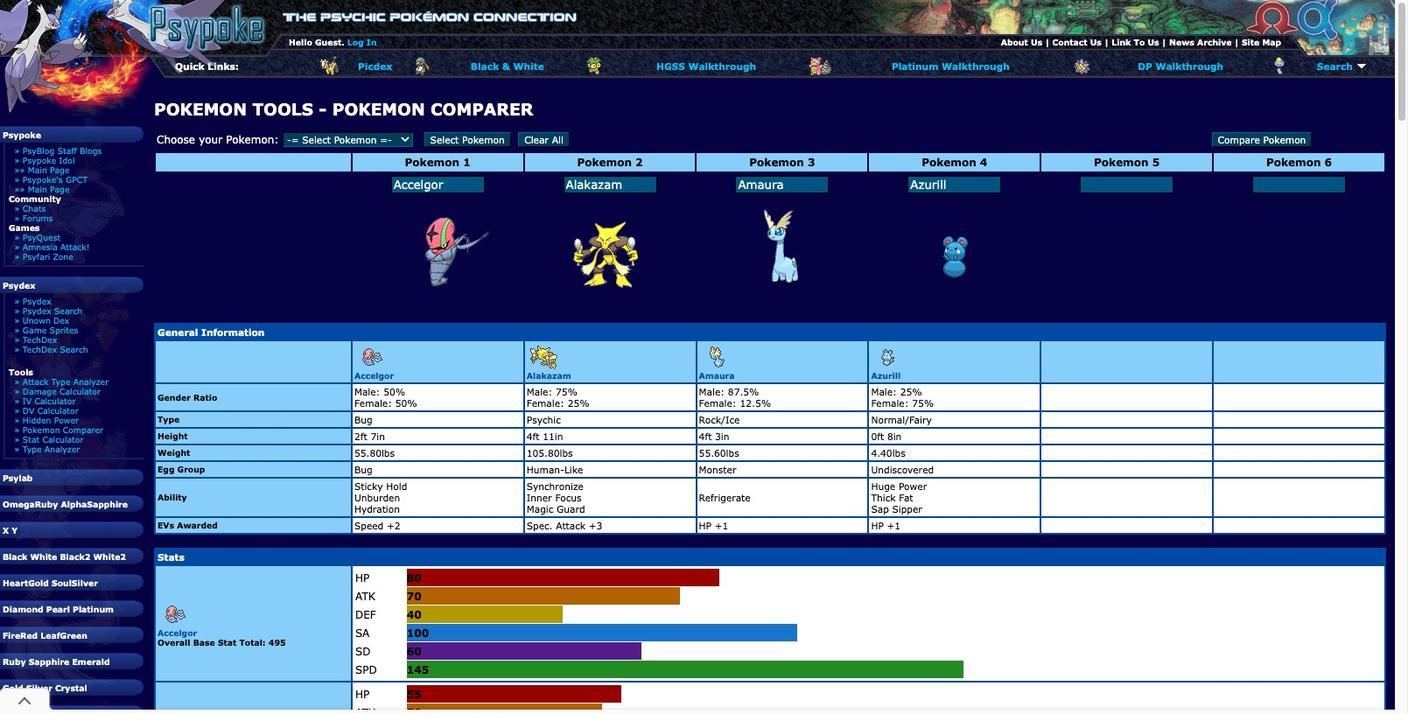 Task type: describe. For each thing, give the bounding box(es) containing it.
comparer
[[431, 98, 533, 119]]

base
[[193, 638, 215, 647]]

2ft 7in
[[355, 431, 385, 442]]

male: 50% female: 50%
[[355, 386, 417, 409]]

19 » from the top
[[14, 416, 20, 425]]

0 vertical spatial psypoke
[[3, 130, 41, 140]]

» psydex » psydex search » unown dex » game sprites » techdex » techdex search
[[9, 297, 88, 355]]

power inside huge power thick fat sap sipper
[[899, 481, 927, 492]]

staff
[[57, 146, 77, 156]]

attack inside "tools » attack type analyzer » damage calculator » iv calculator » dv calculator » hidden power » pokemon comparer » stat calculator » type analyzer"
[[23, 377, 49, 387]]

0 vertical spatial accelgor link
[[355, 371, 394, 381]]

walkthrough for platinum walkthrough
[[942, 60, 1010, 72]]

hydration
[[355, 503, 400, 515]]

height
[[158, 432, 188, 441]]

2 »» from the top
[[14, 185, 25, 194]]

» game sprites link
[[9, 326, 140, 335]]

&
[[502, 60, 510, 72]]

leafgreen
[[41, 631, 87, 641]]

20 » from the top
[[14, 425, 20, 435]]

1 hp +1 from the left
[[699, 520, 729, 531]]

ratio
[[193, 393, 217, 402]]

dv
[[23, 406, 35, 416]]

70
[[407, 590, 422, 603]]

psydex up game
[[23, 306, 51, 316]]

hgss walkthrough
[[657, 60, 756, 72]]

1 » from the top
[[14, 146, 20, 156]]

psychic
[[527, 414, 561, 425]]

1 horizontal spatial white
[[513, 60, 544, 72]]

» amnesia attack! link
[[9, 242, 140, 252]]

picdex link
[[358, 60, 393, 72]]

1 horizontal spatial platinum
[[892, 60, 939, 72]]

1 vertical spatial accelgor link
[[158, 628, 197, 638]]

hold
[[386, 481, 407, 492]]

to
[[1134, 38, 1145, 47]]

2 »» main page link from the top
[[9, 185, 140, 194]]

male: 87.5% female: 12.5%
[[699, 386, 771, 409]]

azurill link
[[871, 371, 901, 381]]

psydex link
[[3, 281, 146, 291]]

4ft for 4ft 11in
[[527, 431, 540, 442]]

magic
[[527, 503, 554, 515]]

contact
[[1053, 38, 1088, 47]]

atk
[[355, 590, 376, 603]]

y
[[12, 526, 18, 536]]

gold
[[3, 684, 23, 693]]

1 +1 from the left
[[715, 520, 729, 531]]

tools
[[9, 368, 33, 377]]

general
[[158, 327, 198, 338]]

1 »» main page link from the top
[[9, 165, 140, 175]]

7in
[[371, 431, 385, 442]]

female: for 87.5%
[[699, 397, 737, 409]]

heartgold soulsilver link
[[3, 579, 146, 588]]

tools » attack type analyzer » damage calculator » iv calculator » dv calculator » hidden power » pokemon comparer » stat calculator » type analyzer
[[9, 368, 109, 454]]

sa
[[355, 626, 370, 640]]

psypoke's
[[23, 175, 63, 185]]

log in link
[[347, 38, 377, 47]]

psydex down psyfari
[[3, 281, 35, 291]]

» psypoke's gpct link
[[9, 175, 140, 185]]

gold silver crystal
[[3, 684, 87, 693]]

21 » from the top
[[14, 435, 20, 445]]

archive
[[1198, 38, 1232, 47]]

stat inside accelgor overall base stat total: 495
[[218, 638, 237, 647]]

us for contact us
[[1091, 38, 1102, 47]]

pokemon for pokemon 3
[[750, 156, 804, 169]]

2 techdex from the top
[[23, 345, 57, 355]]

pokemon 2
[[577, 156, 643, 169]]

pokemon 4
[[922, 156, 988, 169]]

diamond
[[3, 605, 43, 615]]

dp walkthrough
[[1138, 60, 1224, 72]]

1 main from the top
[[28, 165, 47, 175]]

rock/ice
[[699, 414, 740, 425]]

male: for male: 50% female: 50%
[[355, 386, 380, 397]]

1 vertical spatial analyzer
[[45, 445, 80, 454]]

22 » from the top
[[14, 445, 20, 454]]

monster
[[699, 464, 737, 475]]

pokemon for pokemon 1
[[405, 156, 460, 169]]

15 » from the top
[[14, 377, 20, 387]]

pokemon for pokemon 4
[[922, 156, 977, 169]]

0 vertical spatial analyzer
[[73, 377, 109, 387]]

x y link
[[3, 526, 146, 536]]

stats
[[158, 552, 184, 563]]

6 » from the top
[[14, 233, 20, 242]]

normal/fairy
[[871, 414, 932, 425]]

dex
[[53, 316, 69, 326]]

firered leafgreen link
[[3, 631, 146, 641]]

» dv calculator link
[[9, 406, 140, 416]]

undiscovered
[[871, 464, 934, 475]]

3 us from the left
[[1148, 38, 1160, 47]]

psypoke link
[[3, 130, 146, 140]]

pokemon for pokemon 5
[[1094, 156, 1149, 169]]

2 » from the top
[[14, 156, 20, 165]]

platinum walkthrough
[[892, 60, 1010, 72]]

black for black & white
[[471, 60, 499, 72]]

3 » from the top
[[14, 175, 20, 185]]

azurill
[[871, 371, 901, 381]]

55.60lbs
[[699, 447, 739, 459]]

4.40lbs
[[871, 447, 906, 459]]

87.5%
[[728, 386, 759, 397]]

4
[[980, 156, 988, 169]]

pokemon tools - pokemon comparer
[[154, 98, 533, 119]]

2ft
[[355, 431, 367, 442]]

psyblog
[[23, 146, 55, 156]]

12.5%
[[740, 397, 771, 409]]

chats
[[23, 204, 46, 214]]

human-
[[527, 464, 565, 475]]

black white black2 white2
[[3, 552, 126, 562]]

bug for human-like
[[355, 464, 373, 475]]

thick
[[871, 492, 896, 503]]

alakazam
[[527, 371, 571, 381]]

walkthrough for hgss walkthrough
[[688, 60, 756, 72]]

weight
[[158, 448, 190, 458]]

stat inside "tools » attack type analyzer » damage calculator » iv calculator » dv calculator » hidden power » pokemon comparer » stat calculator » type analyzer"
[[23, 435, 40, 445]]

accelgor overall base stat total: 495
[[158, 628, 286, 647]]

hidden
[[23, 416, 51, 425]]

female: for 75%
[[527, 397, 565, 409]]

us for about us
[[1031, 38, 1043, 47]]

ruby
[[3, 657, 26, 667]]

sprites
[[50, 326, 78, 335]]

gpct
[[66, 175, 88, 185]]

site map link
[[1242, 38, 1282, 47]]

25% inside male: 25% female: 75%
[[901, 386, 922, 397]]

site map
[[1242, 38, 1282, 47]]

2
[[636, 156, 643, 169]]

16 » from the top
[[14, 387, 20, 397]]

» psyfari zone link
[[9, 252, 140, 262]]

emerald
[[72, 657, 110, 667]]

0ft
[[871, 431, 884, 442]]

100
[[407, 626, 429, 640]]

walkthrough for dp walkthrough
[[1156, 60, 1224, 72]]

gold silver crystal link
[[3, 684, 146, 693]]

4ft 11in
[[527, 431, 563, 442]]

55.80lbs
[[355, 447, 395, 459]]



Task type: vqa. For each thing, say whether or not it's contained in the screenshot.


Task type: locate. For each thing, give the bounding box(es) containing it.
1 horizontal spatial 25%
[[901, 386, 922, 397]]

x y
[[3, 526, 18, 536]]

link to us link
[[1112, 38, 1160, 47]]

» techdex link
[[9, 335, 140, 345]]

0 horizontal spatial type
[[23, 445, 42, 454]]

10 » from the top
[[14, 306, 20, 316]]

attack
[[23, 377, 49, 387], [556, 520, 586, 531]]

dp walkthrough link
[[1138, 60, 1224, 72]]

4 male: from the left
[[871, 386, 897, 397]]

male: down amaura
[[699, 386, 725, 397]]

75% inside male: 25% female: 75%
[[912, 397, 934, 409]]

female: up 2ft 7in
[[355, 397, 392, 409]]

1 horizontal spatial type
[[51, 377, 70, 387]]

links:
[[208, 60, 239, 72]]

75% down "alakazam" link
[[556, 386, 578, 397]]

male: inside the male: 75% female: 25%
[[527, 386, 553, 397]]

pokemon:
[[226, 133, 279, 146]]

0 horizontal spatial black
[[3, 552, 27, 562]]

bug for psychic
[[355, 414, 373, 425]]

0 vertical spatial accelgor
[[355, 371, 394, 381]]

0 vertical spatial bug
[[355, 414, 373, 425]]

0 vertical spatial platinum
[[892, 60, 939, 72]]

black & white
[[471, 60, 544, 72]]

ability
[[158, 493, 187, 503]]

» damage calculator link
[[9, 387, 140, 397]]

1 horizontal spatial black
[[471, 60, 499, 72]]

1 horizontal spatial +1
[[887, 520, 901, 531]]

pokemon inside "tools » attack type analyzer » damage calculator » iv calculator » dv calculator » hidden power » pokemon comparer » stat calculator » type analyzer"
[[23, 425, 60, 435]]

»» up chats on the left top of page
[[14, 185, 25, 194]]

0 horizontal spatial white
[[30, 552, 57, 562]]

stat down hidden
[[23, 435, 40, 445]]

»» main page link
[[9, 165, 140, 175], [9, 185, 140, 194]]

hp +1 down refrigerate
[[699, 520, 729, 531]]

us right about at the top of the page
[[1031, 38, 1043, 47]]

accelgor link up male: 50% female: 50%
[[355, 371, 394, 381]]

1 horizontal spatial walkthrough
[[942, 60, 1010, 72]]

hp down 'spd'
[[355, 688, 370, 701]]

female: inside the male: 87.5% female: 12.5%
[[699, 397, 737, 409]]

0 vertical spatial page
[[50, 165, 70, 175]]

techdex
[[23, 335, 57, 345], [23, 345, 57, 355]]

0 vertical spatial search
[[1317, 60, 1356, 72]]

3 walkthrough from the left
[[1156, 60, 1224, 72]]

accelgor up male: 50% female: 50%
[[355, 371, 394, 381]]

1 vertical spatial page
[[50, 185, 70, 194]]

7 » from the top
[[14, 242, 20, 252]]

hp +1 down sap
[[871, 520, 901, 531]]

accelgor inside accelgor overall base stat total: 495
[[158, 628, 197, 638]]

2 bug from the top
[[355, 464, 373, 475]]

1 »» from the top
[[14, 165, 25, 175]]

+1
[[715, 520, 729, 531], [887, 520, 901, 531]]

techdex down "unown"
[[23, 335, 57, 345]]

main up chats on the left top of page
[[28, 185, 47, 194]]

soulsilver
[[52, 579, 98, 588]]

1 vertical spatial bug
[[355, 464, 373, 475]]

17 » from the top
[[14, 397, 20, 406]]

» chats link
[[9, 204, 140, 214]]

» psypoke idol link
[[9, 156, 140, 165]]

black & white link
[[471, 60, 544, 72]]

pokemon left 4 on the right
[[922, 156, 977, 169]]

3
[[808, 156, 815, 169]]

analyzer up » iv calculator link
[[73, 377, 109, 387]]

forums
[[23, 214, 53, 223]]

0 horizontal spatial 25%
[[568, 397, 590, 409]]

0 horizontal spatial walkthrough
[[688, 60, 756, 72]]

0 vertical spatial stat
[[23, 435, 40, 445]]

2 hp +1 from the left
[[871, 520, 901, 531]]

1 horizontal spatial us
[[1091, 38, 1102, 47]]

1 walkthrough from the left
[[688, 60, 756, 72]]

male: up 2ft 7in
[[355, 386, 380, 397]]

ruby sapphire emerald link
[[3, 657, 146, 667]]

0 horizontal spatial 75%
[[556, 386, 578, 397]]

1 pokemon from the left
[[154, 98, 247, 119]]

male: for male: 75% female: 25%
[[527, 386, 553, 397]]

9 » from the top
[[14, 297, 20, 306]]

black for black white black2 white2
[[3, 552, 27, 562]]

0 horizontal spatial 4ft
[[527, 431, 540, 442]]

spec.
[[527, 520, 553, 531]]

1 vertical spatial search
[[54, 306, 83, 316]]

accelgor
[[355, 371, 394, 381], [158, 628, 197, 638]]

1 vertical spatial power
[[899, 481, 927, 492]]

2 us from the left
[[1091, 38, 1102, 47]]

3 male: from the left
[[699, 386, 725, 397]]

1 vertical spatial platinum
[[73, 605, 114, 615]]

pokemon for pokemon 2
[[577, 156, 632, 169]]

0 vertical spatial »»
[[14, 165, 25, 175]]

bug up sticky
[[355, 464, 373, 475]]

amaura link
[[699, 371, 735, 381]]

1 vertical spatial »» main page link
[[9, 185, 140, 194]]

accelgor for accelgor
[[355, 371, 394, 381]]

news archive
[[1170, 38, 1232, 47]]

1 techdex from the top
[[23, 335, 57, 345]]

145
[[407, 663, 429, 676]]

bug up 2ft
[[355, 414, 373, 425]]

1 horizontal spatial accelgor link
[[355, 371, 394, 381]]

black left &
[[471, 60, 499, 72]]

spec. attack +3
[[527, 520, 603, 531]]

2 horizontal spatial walkthrough
[[1156, 60, 1224, 72]]

information
[[201, 327, 265, 338]]

2 4ft from the left
[[699, 431, 712, 442]]

psylab
[[3, 474, 33, 483]]

0 horizontal spatial accelgor
[[158, 628, 197, 638]]

power inside "tools » attack type analyzer » damage calculator » iv calculator » dv calculator » hidden power » pokemon comparer » stat calculator » type analyzer"
[[54, 416, 79, 425]]

pokemon down dv at the bottom of the page
[[23, 425, 60, 435]]

0 vertical spatial attack
[[23, 377, 49, 387]]

female: inside the male: 75% female: 25%
[[527, 397, 565, 409]]

2 main from the top
[[28, 185, 47, 194]]

female: up rock/ice
[[699, 397, 737, 409]]

techdex down game
[[23, 345, 57, 355]]

8 » from the top
[[14, 252, 20, 262]]

pokemon
[[154, 98, 247, 119], [332, 98, 425, 119]]

accelgor left the "total:"
[[158, 628, 197, 638]]

platinum
[[892, 60, 939, 72], [73, 605, 114, 615]]

0 horizontal spatial platinum
[[73, 605, 114, 615]]

female: for 50%
[[355, 397, 392, 409]]

unburden
[[355, 492, 400, 503]]

0 horizontal spatial accelgor link
[[158, 628, 197, 638]]

alphasapphire
[[61, 500, 128, 510]]

2 horizontal spatial us
[[1148, 38, 1160, 47]]

4 female: from the left
[[871, 397, 909, 409]]

1 horizontal spatial attack
[[556, 520, 586, 531]]

» psyquest link
[[9, 233, 140, 242]]

2 walkthrough from the left
[[942, 60, 1010, 72]]

psyfari
[[23, 252, 50, 262]]

1 horizontal spatial 4ft
[[699, 431, 712, 442]]

guard
[[557, 503, 585, 515]]

0 horizontal spatial power
[[54, 416, 79, 425]]

hp down refrigerate
[[699, 520, 712, 531]]

2 vertical spatial search
[[60, 345, 88, 355]]

us right to
[[1148, 38, 1160, 47]]

1 male: from the left
[[355, 386, 380, 397]]

male: down azurill
[[871, 386, 897, 397]]

huge power thick fat sap sipper
[[871, 481, 927, 515]]

log
[[347, 38, 364, 47]]

5 » from the top
[[14, 214, 20, 223]]

walkthrough right hgss
[[688, 60, 756, 72]]

male: inside the male: 87.5% female: 12.5%
[[699, 386, 725, 397]]

female: up psychic
[[527, 397, 565, 409]]

your
[[199, 133, 222, 146]]

0 vertical spatial main
[[28, 165, 47, 175]]

us left link
[[1091, 38, 1102, 47]]

idol
[[59, 156, 75, 165]]

like
[[565, 464, 583, 475]]

2 +1 from the left
[[887, 520, 901, 531]]

0 horizontal spatial us
[[1031, 38, 1043, 47]]

495
[[269, 638, 286, 647]]

0 horizontal spatial stat
[[23, 435, 40, 445]]

None text field
[[1080, 176, 1174, 193], [1253, 176, 1346, 193], [1080, 176, 1174, 193], [1253, 176, 1346, 193]]

pokemon left 2 on the top of page
[[577, 156, 632, 169]]

def
[[355, 608, 376, 621]]

pearl
[[46, 605, 70, 615]]

0 vertical spatial type
[[51, 377, 70, 387]]

2 male: from the left
[[527, 386, 553, 397]]

1 horizontal spatial 75%
[[912, 397, 934, 409]]

main down psyblog on the left top of the page
[[28, 165, 47, 175]]

male: for male: 87.5% female: 12.5%
[[699, 386, 725, 397]]

blogs
[[80, 146, 102, 156]]

13 » from the top
[[14, 335, 20, 345]]

pokemon up the your
[[154, 98, 247, 119]]

pokemon for pokemon 6
[[1267, 156, 1321, 169]]

pokemon left 3
[[750, 156, 804, 169]]

huge
[[871, 481, 896, 492]]

25% up normal/fairy
[[901, 386, 922, 397]]

iv
[[23, 397, 32, 406]]

walkthrough down "news"
[[1156, 60, 1224, 72]]

analyzer down the » pokemon comparer link
[[45, 445, 80, 454]]

type up » iv calculator link
[[51, 377, 70, 387]]

1 horizontal spatial accelgor
[[355, 371, 394, 381]]

14 » from the top
[[14, 345, 20, 355]]

» psydex search link
[[9, 306, 140, 316]]

75% inside the male: 75% female: 25%
[[556, 386, 578, 397]]

in
[[367, 38, 377, 47]]

» psyblog staff blogs link
[[9, 146, 140, 156]]

+1 down refrigerate
[[715, 520, 729, 531]]

12 » from the top
[[14, 326, 20, 335]]

attack down 'guard'
[[556, 520, 586, 531]]

female: inside male: 50% female: 50%
[[355, 397, 392, 409]]

1 bug from the top
[[355, 414, 373, 425]]

»» main page link up the '» chats' link
[[9, 185, 140, 194]]

attack up iv
[[23, 377, 49, 387]]

dp
[[1138, 60, 1153, 72]]

pokemon left 5
[[1094, 156, 1149, 169]]

psypoke up psypoke's
[[23, 156, 56, 165]]

walkthrough down about at the top of the page
[[942, 60, 1010, 72]]

accelgor for accelgor overall base stat total: 495
[[158, 628, 197, 638]]

black2
[[60, 552, 90, 562]]

4ft left the 3in
[[699, 431, 712, 442]]

psylab link
[[3, 474, 146, 483]]

hp up atk
[[355, 571, 370, 584]]

1 vertical spatial accelgor
[[158, 628, 197, 638]]

»» down psyblog on the left top of the page
[[14, 165, 25, 175]]

male: inside male: 50% female: 50%
[[355, 386, 380, 397]]

hp down sap
[[871, 520, 884, 531]]

contact us link
[[1053, 38, 1102, 47]]

3in
[[715, 431, 730, 442]]

1 vertical spatial main
[[28, 185, 47, 194]]

18 » from the top
[[14, 406, 20, 416]]

silver
[[26, 684, 52, 693]]

0 horizontal spatial +1
[[715, 520, 729, 531]]

2 horizontal spatial type
[[158, 415, 180, 425]]

0 vertical spatial white
[[513, 60, 544, 72]]

2 vertical spatial type
[[23, 445, 42, 454]]

stat right base
[[218, 638, 237, 647]]

white up heartgold soulsilver
[[30, 552, 57, 562]]

psypoke up psyblog on the left top of the page
[[3, 130, 41, 140]]

0 vertical spatial »» main page link
[[9, 165, 140, 175]]

2 page from the top
[[50, 185, 70, 194]]

1 us from the left
[[1031, 38, 1043, 47]]

pokemon 1
[[405, 156, 471, 169]]

omegaruby
[[3, 500, 58, 510]]

-
[[319, 98, 327, 119]]

1 vertical spatial psypoke
[[23, 156, 56, 165]]

2 pokemon from the left
[[332, 98, 425, 119]]

»
[[14, 146, 20, 156], [14, 156, 20, 165], [14, 175, 20, 185], [14, 204, 20, 214], [14, 214, 20, 223], [14, 233, 20, 242], [14, 242, 20, 252], [14, 252, 20, 262], [14, 297, 20, 306], [14, 306, 20, 316], [14, 316, 20, 326], [14, 326, 20, 335], [14, 335, 20, 345], [14, 345, 20, 355], [14, 377, 20, 387], [14, 387, 20, 397], [14, 397, 20, 406], [14, 406, 20, 416], [14, 416, 20, 425], [14, 425, 20, 435], [14, 435, 20, 445], [14, 445, 20, 454]]

pokemon left 6
[[1267, 156, 1321, 169]]

type down hidden
[[23, 445, 42, 454]]

contact us
[[1053, 38, 1102, 47]]

platinum walkthrough link
[[892, 60, 1010, 72]]

site
[[1242, 38, 1260, 47]]

male: inside male: 25% female: 75%
[[871, 386, 897, 397]]

pokemon left the 1 at left
[[405, 156, 460, 169]]

4ft down psychic
[[527, 431, 540, 442]]

1
[[463, 156, 471, 169]]

None text field
[[391, 176, 485, 193], [563, 176, 657, 193], [736, 176, 829, 193], [908, 176, 1002, 193], [391, 176, 485, 193], [563, 176, 657, 193], [736, 176, 829, 193], [908, 176, 1002, 193]]

0 horizontal spatial attack
[[23, 377, 49, 387]]

0 horizontal spatial pokemon
[[154, 98, 247, 119]]

hgss
[[657, 60, 685, 72]]

amnesia
[[23, 242, 58, 252]]

white right &
[[513, 60, 544, 72]]

1 horizontal spatial pokemon
[[332, 98, 425, 119]]

» hidden power link
[[9, 416, 140, 425]]

+1 down sipper
[[887, 520, 901, 531]]

None button
[[424, 132, 511, 147], [518, 132, 570, 147], [424, 132, 511, 147], [518, 132, 570, 147]]

4ft
[[527, 431, 540, 442], [699, 431, 712, 442]]

type up height
[[158, 415, 180, 425]]

psypoke inside » psyblog staff blogs » psypoke idol »» main page » psypoke's gpct »» main page community » chats » forums games » psyquest » amnesia attack! » psyfari zone
[[23, 156, 56, 165]]

» pokemon comparer link
[[9, 425, 140, 435]]

human-like
[[527, 464, 583, 475]]

link to us
[[1112, 38, 1160, 47]]

1 vertical spatial type
[[158, 415, 180, 425]]

» stat calculator link
[[9, 435, 140, 445]]

2 female: from the left
[[527, 397, 565, 409]]

omegaruby alphasapphire
[[3, 500, 128, 510]]

heartgold
[[3, 579, 49, 588]]

link
[[1112, 38, 1131, 47]]

1 horizontal spatial stat
[[218, 638, 237, 647]]

4ft for 4ft 3in
[[699, 431, 712, 442]]

psydex up "unown"
[[23, 297, 51, 306]]

4 » from the top
[[14, 204, 20, 214]]

»» main page link down » psyblog staff blogs link
[[9, 165, 140, 175]]

news
[[1170, 38, 1195, 47]]

alakazam link
[[527, 371, 571, 381]]

11 » from the top
[[14, 316, 20, 326]]

1 page from the top
[[50, 165, 70, 175]]

1 female: from the left
[[355, 397, 392, 409]]

analyzer
[[73, 377, 109, 387], [45, 445, 80, 454]]

1 vertical spatial stat
[[218, 638, 237, 647]]

heartgold soulsilver
[[3, 579, 98, 588]]

female: up normal/fairy
[[871, 397, 909, 409]]

pokemon down 'picdex'
[[332, 98, 425, 119]]

female: for 25%
[[871, 397, 909, 409]]

3 female: from the left
[[699, 397, 737, 409]]

egg
[[158, 465, 175, 474]]

male: down "alakazam" link
[[527, 386, 553, 397]]

1 vertical spatial »»
[[14, 185, 25, 194]]

choose your pokemon:
[[157, 133, 283, 146]]

75% up normal/fairy
[[912, 397, 934, 409]]

male: for male: 25% female: 75%
[[871, 386, 897, 397]]

1 horizontal spatial hp +1
[[871, 520, 901, 531]]

overall
[[158, 638, 190, 647]]

25% down "alakazam" link
[[568, 397, 590, 409]]

1 vertical spatial attack
[[556, 520, 586, 531]]

black
[[471, 60, 499, 72], [3, 552, 27, 562]]

None submit
[[1212, 132, 1313, 147]]

1 horizontal spatial power
[[899, 481, 927, 492]]

1 vertical spatial black
[[3, 552, 27, 562]]

0 horizontal spatial hp +1
[[699, 520, 729, 531]]

pokemon 3
[[750, 156, 815, 169]]

accelgor link left the "total:"
[[158, 628, 197, 638]]

0 vertical spatial power
[[54, 416, 79, 425]]

0 vertical spatial black
[[471, 60, 499, 72]]

x
[[3, 526, 9, 536]]

omegaruby alphasapphire link
[[3, 500, 146, 510]]

female: inside male: 25% female: 75%
[[871, 397, 909, 409]]

25% inside the male: 75% female: 25%
[[568, 397, 590, 409]]

diamond pearl platinum
[[3, 605, 114, 615]]

1 4ft from the left
[[527, 431, 540, 442]]

1 vertical spatial white
[[30, 552, 57, 562]]

black down y
[[3, 552, 27, 562]]



